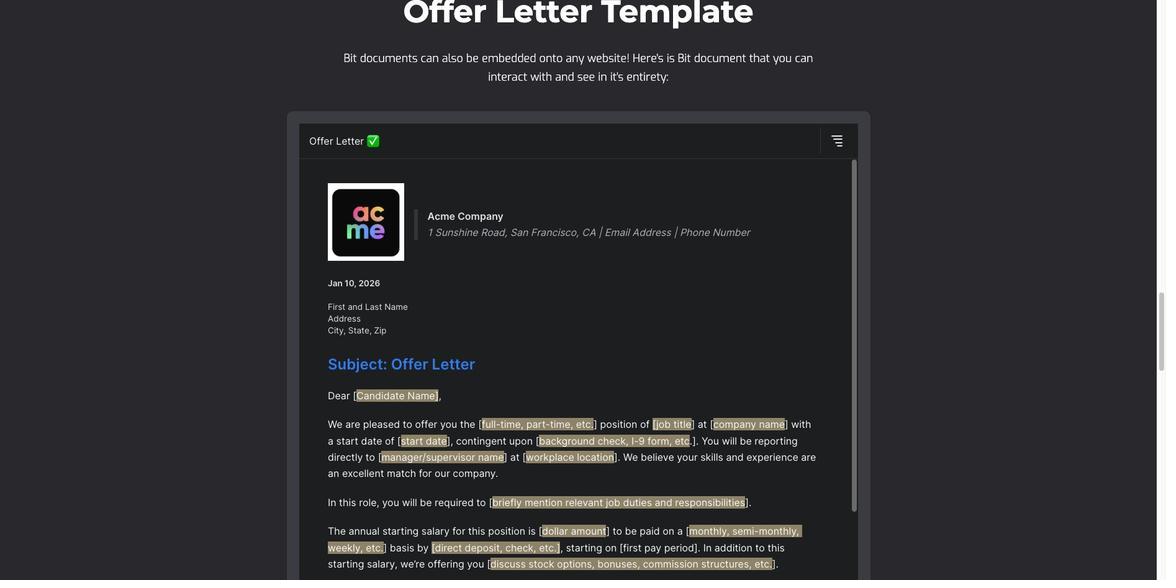 Task type: locate. For each thing, give the bounding box(es) containing it.
here's
[[633, 51, 664, 66]]

onto
[[540, 51, 563, 66]]

in
[[598, 70, 607, 85]]

0 horizontal spatial bit
[[344, 51, 357, 66]]

1 can from the left
[[421, 51, 439, 66]]

can
[[421, 51, 439, 66], [795, 51, 814, 66]]

document
[[694, 51, 747, 66]]

bit documents can also be embedded onto any website! here's is bit document that you can interact with and see in it's entirety:
[[344, 51, 814, 85]]

see
[[578, 70, 595, 85]]

with
[[531, 70, 553, 85]]

can right the you
[[795, 51, 814, 66]]

1 horizontal spatial bit
[[678, 51, 691, 66]]

bit left documents
[[344, 51, 357, 66]]

0 horizontal spatial can
[[421, 51, 439, 66]]

bit right is
[[678, 51, 691, 66]]

it's
[[611, 70, 624, 85]]

bit
[[344, 51, 357, 66], [678, 51, 691, 66]]

2 bit from the left
[[678, 51, 691, 66]]

also
[[442, 51, 463, 66]]

1 horizontal spatial can
[[795, 51, 814, 66]]

any
[[566, 51, 585, 66]]

can left also
[[421, 51, 439, 66]]



Task type: vqa. For each thing, say whether or not it's contained in the screenshot.
Onto
yes



Task type: describe. For each thing, give the bounding box(es) containing it.
website!
[[588, 51, 630, 66]]

2 can from the left
[[795, 51, 814, 66]]

that
[[750, 51, 770, 66]]

interact
[[489, 70, 528, 85]]

embedded
[[482, 51, 537, 66]]

you
[[773, 51, 792, 66]]

1 bit from the left
[[344, 51, 357, 66]]

entirety:
[[627, 70, 669, 85]]

be
[[467, 51, 479, 66]]

and
[[556, 70, 575, 85]]

is
[[667, 51, 675, 66]]

documents
[[360, 51, 418, 66]]



